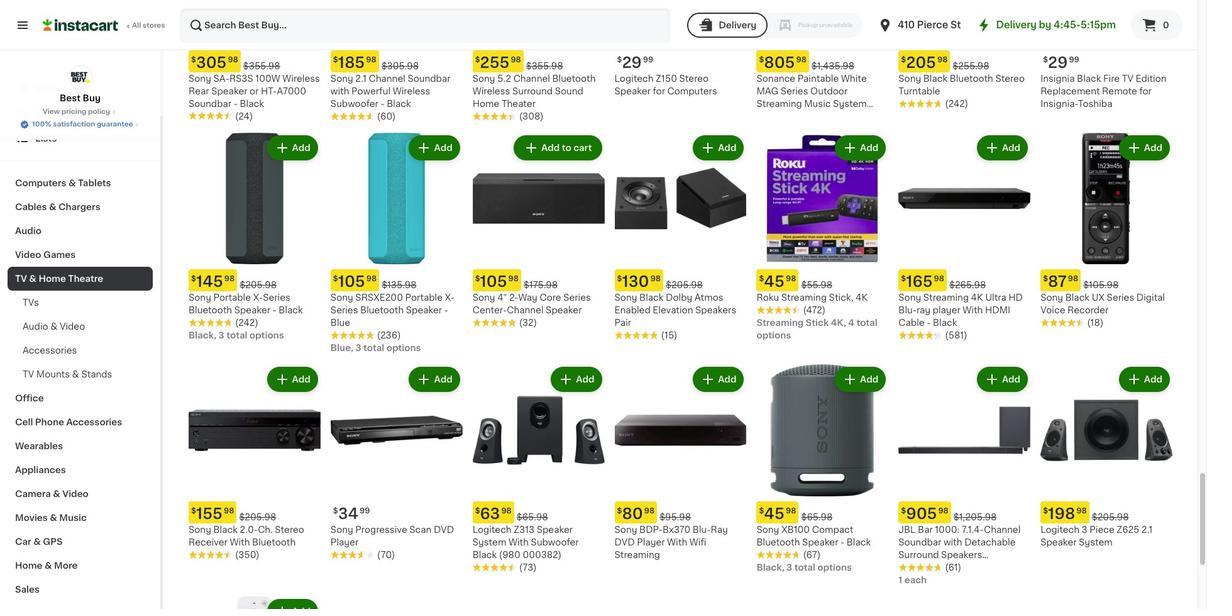 Task type: vqa. For each thing, say whether or not it's contained in the screenshot.
'BLUETOOTH'
yes



Task type: describe. For each thing, give the bounding box(es) containing it.
$175.98
[[524, 281, 558, 290]]

total for 105
[[364, 344, 385, 353]]

(242) for 145
[[235, 319, 259, 327]]

channel inside sony 5.2 channel bluetooth wireless surround sound home theater
[[514, 74, 550, 83]]

$ for jbl bar 1000: 7.1.4-channel soundbar with detachable surround speakers multibeam dolby atmos & dts:x - black
[[902, 507, 907, 515]]

$265.98
[[950, 281, 987, 290]]

player inside sony bdp-bx370 blu-ray dvd player with wifi streaming
[[637, 538, 665, 547]]

4
[[849, 319, 855, 327]]

paintable
[[798, 74, 839, 83]]

100%
[[32, 121, 51, 128]]

bluetooth inside sony 5.2 channel bluetooth wireless surround sound home theater
[[553, 74, 596, 83]]

$ for sony streaming 4k ultra hd blu-ray player with hdmi cable - black
[[902, 275, 907, 283]]

- inside $ 305 98 $355.98 sony sa-rs3s 100w wireless rear speaker or ht-a7000 soundbar - black
[[234, 99, 238, 108]]

add button for logitech z313 speaker system with subwoofer black (980 000382)
[[553, 368, 601, 391]]

computers inside "link"
[[15, 179, 66, 187]]

dolby inside jbl bar 1000: 7.1.4-channel soundbar with detachable surround speakers multibeam dolby atmos & dts:x - black
[[949, 563, 976, 572]]

shop
[[35, 84, 59, 92]]

805
[[765, 55, 796, 70]]

all stores
[[132, 22, 165, 29]]

options for 105
[[387, 344, 421, 353]]

cables & chargers
[[15, 203, 100, 211]]

$ 45 98 for roku
[[760, 275, 797, 289]]

black inside 'sony xb100 compact bluetooth speaker - black'
[[847, 538, 872, 547]]

black inside sony black ux series digital voice recorder
[[1066, 293, 1090, 302]]

sony for sony black ux series digital voice recorder
[[1041, 293, 1064, 302]]

98 for sony black dolby atmos enabled elevation speakers pair
[[651, 275, 661, 283]]

jbl bar 1000: 7.1.4-channel soundbar with detachable surround speakers multibeam dolby atmos & dts:x - black
[[899, 526, 1021, 585]]

add to cart
[[542, 143, 592, 152]]

3 for 45
[[787, 563, 793, 572]]

black inside sony black 2.0-ch. stereo receiver with bluetooth
[[214, 526, 238, 534]]

- inside the sony srsxe200 portable x- series bluetooth speaker - blue
[[445, 306, 449, 315]]

wireless inside sony 5.2 channel bluetooth wireless surround sound home theater
[[473, 87, 510, 95]]

portable inside sony portable x-series bluetooth speaker - black
[[214, 293, 251, 302]]

dolby inside sony black dolby atmos enabled elevation speakers pair
[[666, 293, 693, 302]]

tablets
[[78, 179, 111, 187]]

$305.98
[[382, 61, 419, 70]]

4:45-
[[1055, 20, 1082, 30]]

$ 255 98
[[475, 55, 521, 70]]

black, 3 total options for 45
[[757, 563, 853, 572]]

z625
[[1118, 526, 1140, 534]]

lists link
[[8, 126, 153, 151]]

sony black ux series digital voice recorder
[[1041, 293, 1166, 315]]

cell phone accessories
[[15, 418, 122, 427]]

logitech z150 stereo speaker for computers
[[615, 74, 718, 95]]

with inside the logitech z313 speaker system with subwoofer black (980 000382)
[[509, 538, 529, 547]]

subwoofer inside the logitech z313 speaker system with subwoofer black (980 000382)
[[531, 538, 579, 547]]

home inside "link"
[[15, 561, 42, 570]]

home inside sony 5.2 channel bluetooth wireless surround sound home theater
[[473, 99, 500, 108]]

98 inside $ 305 98 $355.98 sony sa-rs3s 100w wireless rear speaker or ht-a7000 soundbar - black
[[228, 56, 238, 63]]

speaker inside the logitech z150 stereo speaker for computers
[[615, 87, 651, 95]]

sony for sony bdp-bx370 blu-ray dvd player with wifi streaming
[[615, 526, 638, 534]]

add for sony progressive scan dvd player
[[434, 375, 453, 384]]

replacement
[[1041, 87, 1101, 95]]

$205.98 for 155
[[239, 513, 276, 522]]

phone
[[35, 418, 64, 427]]

blue,
[[331, 344, 354, 353]]

atmos inside sony black dolby atmos enabled elevation speakers pair
[[695, 293, 724, 302]]

player inside sony progressive scan dvd player
[[331, 538, 359, 547]]

camera & video link
[[8, 482, 153, 506]]

bluetooth inside sony black 2.0-ch. stereo receiver with bluetooth
[[252, 538, 296, 547]]

(308)
[[519, 112, 544, 121]]

add button for roku streaming stick, 4k
[[837, 136, 885, 159]]

$ 105 98 for 4"
[[475, 275, 519, 289]]

add for sony streaming 4k ultra hd blu-ray player with hdmi cable - black
[[1003, 143, 1021, 152]]

speakers inside jbl bar 1000: 7.1.4-channel soundbar with detachable surround speakers multibeam dolby atmos & dts:x - black
[[942, 551, 983, 559]]

2.1 inside sony 2.1 channel soundbar with powerful wireless subwoofer - black
[[356, 74, 367, 83]]

$ 905 98
[[902, 507, 949, 521]]

all
[[132, 22, 141, 29]]

sony progressive scan dvd player
[[331, 526, 454, 547]]

srsxe200
[[356, 293, 403, 302]]

$105.98 original price: $175.98 element
[[473, 270, 605, 292]]

computers & tablets
[[15, 179, 111, 187]]

dts:x
[[899, 576, 926, 585]]

music inside sonance paintable white mag series outdoor streaming music system powered by sonos
[[805, 99, 831, 108]]

$45.98 original price: $55.98 element
[[757, 270, 889, 292]]

product group containing 165
[[899, 132, 1031, 342]]

product group containing 198
[[1041, 365, 1173, 549]]

black inside insignia black fire tv edition replacement remote for insignia-toshiba
[[1078, 74, 1102, 83]]

$ for sony black ux series digital voice recorder
[[1044, 275, 1049, 283]]

piece
[[1091, 526, 1115, 534]]

insignia-
[[1041, 99, 1079, 108]]

98 for sonance paintable white mag series outdoor streaming music system powered by sonos
[[797, 56, 807, 63]]

again
[[64, 109, 88, 118]]

98 for sony xb100 compact bluetooth speaker - black
[[786, 507, 797, 515]]

$105.98 original price: $135.98 element
[[331, 270, 463, 292]]

add inside add to cart button
[[542, 143, 560, 152]]

product group containing 145
[[189, 132, 321, 342]]

0
[[1164, 21, 1170, 30]]

905
[[907, 507, 938, 521]]

$ 130 98
[[618, 275, 661, 289]]

office link
[[8, 386, 153, 410]]

$63.98 original price: $65.98 element
[[473, 502, 605, 524]]

(73)
[[519, 563, 537, 572]]

compact
[[813, 526, 854, 534]]

$185.98 original price: $305.98 element
[[331, 50, 463, 72]]

logitech 3 piece z625 2.1 speaker system
[[1041, 526, 1154, 547]]

add button for sony xb100 compact bluetooth speaker - black
[[837, 368, 885, 391]]

$205.98 for 145
[[240, 281, 277, 290]]

- inside 'sony xb100 compact bluetooth speaker - black'
[[841, 538, 845, 547]]

camera
[[15, 489, 51, 498]]

ray
[[711, 526, 728, 534]]

delivery for delivery by 4:45-5:15pm
[[997, 20, 1037, 30]]

99 for progressive
[[360, 507, 370, 515]]

dvd inside sony progressive scan dvd player
[[434, 526, 454, 534]]

black, 3 total options for 145
[[189, 331, 284, 340]]

soundbar inside jbl bar 1000: 7.1.4-channel soundbar with detachable surround speakers multibeam dolby atmos & dts:x - black
[[899, 538, 942, 547]]

$65.98 for 63
[[517, 513, 548, 522]]

black inside sony streaming 4k ultra hd blu-ray player with hdmi cable - black
[[934, 319, 958, 327]]

add button for sony black 2.0-ch. stereo receiver with bluetooth
[[268, 368, 317, 391]]

policy
[[88, 108, 110, 115]]

$ for sony black dolby atmos enabled elevation speakers pair
[[618, 275, 623, 283]]

3 for 145
[[219, 331, 224, 340]]

streaming up (472)
[[782, 293, 827, 302]]

logitech inside the logitech z150 stereo speaker for computers
[[615, 74, 654, 83]]

wifi
[[690, 538, 707, 547]]

add for sony srsxe200 portable x- series bluetooth speaker - blue
[[434, 143, 453, 152]]

logitech for 63
[[473, 526, 512, 534]]

speaker inside the sony srsxe200 portable x- series bluetooth speaker - blue
[[406, 306, 442, 315]]

progressive
[[356, 526, 408, 534]]

system inside logitech 3 piece z625 2.1 speaker system
[[1080, 538, 1113, 547]]

speakers inside sony black dolby atmos enabled elevation speakers pair
[[696, 306, 737, 315]]

$ 29 99 for logitech
[[618, 55, 654, 70]]

98 for sony bdp-bx370 blu-ray dvd player with wifi streaming
[[645, 507, 655, 515]]

98 for sony black ux series digital voice recorder
[[1069, 275, 1079, 283]]

product group containing 34
[[331, 365, 463, 561]]

165
[[907, 275, 933, 289]]

xb100
[[782, 526, 810, 534]]

1 4k from the left
[[856, 293, 868, 302]]

add for sony xb100 compact bluetooth speaker - black
[[861, 375, 879, 384]]

- inside sony 2.1 channel soundbar with powerful wireless subwoofer - black
[[381, 99, 385, 108]]

sony inside $ 305 98 $355.98 sony sa-rs3s 100w wireless rear speaker or ht-a7000 soundbar - black
[[189, 74, 211, 83]]

add for roku streaming stick, 4k
[[861, 143, 879, 152]]

sony for sony black dolby atmos enabled elevation speakers pair
[[615, 293, 638, 302]]

streaming stick 4k, 4 total options
[[757, 319, 878, 340]]

99 for z150
[[644, 56, 654, 63]]

& for computers
[[69, 179, 76, 187]]

black inside sony black dolby atmos enabled elevation speakers pair
[[640, 293, 664, 302]]

98 for sony 5.2 channel bluetooth wireless surround sound home theater
[[511, 56, 521, 63]]

0 vertical spatial video
[[15, 250, 41, 259]]

guarantee
[[97, 121, 133, 128]]

98 for sony srsxe200 portable x- series bluetooth speaker - blue
[[367, 275, 377, 283]]

$805.98 original price: $1,435.98 element
[[757, 50, 889, 72]]

305
[[196, 55, 227, 70]]

$ 145 98
[[191, 275, 235, 289]]

stereo inside the logitech z150 stereo speaker for computers
[[680, 74, 709, 83]]

ultra
[[986, 293, 1007, 302]]

$ 185 98
[[333, 55, 377, 70]]

sony for sony 2.1 channel soundbar with powerful wireless subwoofer - black
[[331, 74, 353, 83]]

$ 105 98 for srsxe200
[[333, 275, 377, 289]]

tv inside insignia black fire tv edition replacement remote for insignia-toshiba
[[1123, 74, 1134, 83]]

(15)
[[662, 331, 678, 340]]

98 for logitech 3 piece z625 2.1 speaker system
[[1077, 507, 1088, 515]]

channel inside sony 2.1 channel soundbar with powerful wireless subwoofer - black
[[369, 74, 406, 83]]

series inside sony black ux series digital voice recorder
[[1108, 293, 1135, 302]]

with inside sony streaming 4k ultra hd blu-ray player with hdmi cable - black
[[963, 306, 984, 315]]

sony for sony portable x-series bluetooth speaker - black
[[189, 293, 211, 302]]

$ for sony 4" 2-way core series center-channel speaker
[[475, 275, 480, 283]]

1 vertical spatial accessories
[[66, 418, 122, 427]]

98 for sony portable x-series bluetooth speaker - black
[[225, 275, 235, 283]]

speaker inside $ 305 98 $355.98 sony sa-rs3s 100w wireless rear speaker or ht-a7000 soundbar - black
[[211, 87, 248, 95]]

service type group
[[688, 13, 863, 38]]

2 $355.98 from the left
[[526, 61, 563, 70]]

blue, 3 total options
[[331, 344, 421, 353]]

add for jbl bar 1000: 7.1.4-channel soundbar with detachable surround speakers multibeam dolby atmos & dts:x - black
[[1003, 375, 1021, 384]]

for inside insignia black fire tv edition replacement remote for insignia-toshiba
[[1140, 87, 1153, 95]]

black inside sony 2.1 channel soundbar with powerful wireless subwoofer - black
[[387, 99, 411, 108]]

add button for sony progressive scan dvd player
[[411, 368, 459, 391]]

speaker inside the logitech z313 speaker system with subwoofer black (980 000382)
[[537, 526, 573, 534]]

bdp-
[[640, 526, 663, 534]]

sony xb100 compact bluetooth speaker - black
[[757, 526, 872, 547]]

$305.98 original price: $355.98 element
[[189, 50, 321, 72]]

98 for sony streaming 4k ultra hd blu-ray player with hdmi cable - black
[[935, 275, 945, 283]]

130
[[623, 275, 650, 289]]

98 for sony black 2.0-ch. stereo receiver with bluetooth
[[224, 507, 234, 515]]

1 horizontal spatial buy
[[83, 94, 101, 103]]

$155.98 original price: $205.98 element
[[189, 502, 321, 524]]

0 button
[[1132, 10, 1183, 40]]

camera & video
[[15, 489, 89, 498]]

computers inside the logitech z150 stereo speaker for computers
[[668, 87, 718, 95]]

best
[[60, 94, 81, 103]]

accessories link
[[8, 338, 153, 362]]

channel inside sony 4" 2-way core series center-channel speaker
[[507, 306, 544, 315]]

bluetooth inside the sony srsxe200 portable x- series bluetooth speaker - blue
[[361, 306, 404, 315]]

or
[[250, 87, 259, 95]]

$ 29 99 for insignia
[[1044, 55, 1080, 70]]

video for camera & video
[[62, 489, 89, 498]]

surround inside jbl bar 1000: 7.1.4-channel soundbar with detachable surround speakers multibeam dolby atmos & dts:x - black
[[899, 551, 940, 559]]

add for sony bdp-bx370 blu-ray dvd player with wifi streaming
[[719, 375, 737, 384]]

best buy link
[[60, 65, 101, 104]]

& for cables
[[49, 203, 56, 211]]

best buy logo image
[[68, 65, 92, 89]]

dvd inside sony bdp-bx370 blu-ray dvd player with wifi streaming
[[615, 538, 635, 547]]

(472)
[[804, 306, 826, 315]]

atmos inside jbl bar 1000: 7.1.4-channel soundbar with detachable surround speakers multibeam dolby atmos & dts:x - black
[[978, 563, 1007, 572]]

sony 2.1 channel soundbar with powerful wireless subwoofer - black
[[331, 74, 451, 108]]

4k inside sony streaming 4k ultra hd blu-ray player with hdmi cable - black
[[972, 293, 984, 302]]

powerful
[[352, 87, 391, 95]]

& for audio
[[50, 322, 58, 331]]

black inside $ 305 98 $355.98 sony sa-rs3s 100w wireless rear speaker or ht-a7000 soundbar - black
[[240, 99, 264, 108]]

& for movies
[[50, 513, 57, 522]]

elevation
[[653, 306, 694, 315]]

bluetooth inside sony black bluetooth stereo turntable
[[951, 74, 994, 83]]

audio for audio
[[15, 226, 41, 235]]

add button for jbl bar 1000: 7.1.4-channel soundbar with detachable surround speakers multibeam dolby atmos & dts:x - black
[[979, 368, 1027, 391]]

blu- inside sony bdp-bx370 blu-ray dvd player with wifi streaming
[[693, 526, 711, 534]]

blu- inside sony streaming 4k ultra hd blu-ray player with hdmi cable - black
[[899, 306, 917, 315]]

all stores link
[[43, 8, 166, 43]]

games
[[43, 250, 76, 259]]

wireless inside $ 305 98 $355.98 sony sa-rs3s 100w wireless rear speaker or ht-a7000 soundbar - black
[[283, 74, 320, 83]]

stereo inside sony black bluetooth stereo turntable
[[996, 74, 1026, 83]]

0 horizontal spatial music
[[59, 513, 87, 522]]

98 for sony black bluetooth stereo turntable
[[938, 56, 948, 63]]

product group containing 130
[[615, 132, 747, 342]]

movies & music
[[15, 513, 87, 522]]

100w
[[256, 74, 280, 83]]

add button for sony portable x-series bluetooth speaker - black
[[268, 136, 317, 159]]

x- inside sony portable x-series bluetooth speaker - black
[[253, 293, 263, 302]]

streaming inside 'streaming stick 4k, 4 total options'
[[757, 319, 804, 327]]

$ for sonance paintable white mag series outdoor streaming music system powered by sonos
[[760, 56, 765, 63]]

sonos
[[812, 112, 840, 121]]

sony for sony srsxe200 portable x- series bluetooth speaker - blue
[[331, 293, 353, 302]]

rs3s
[[230, 74, 253, 83]]

series inside sony 4" 2-way core series center-channel speaker
[[564, 293, 591, 302]]

& inside jbl bar 1000: 7.1.4-channel soundbar with detachable surround speakers multibeam dolby atmos & dts:x - black
[[1009, 563, 1016, 572]]

tv & home theatre
[[15, 274, 103, 283]]

logitech for 198
[[1041, 526, 1080, 534]]

hdmi
[[986, 306, 1011, 315]]

$355.98 inside $ 305 98 $355.98 sony sa-rs3s 100w wireless rear speaker or ht-a7000 soundbar - black
[[243, 61, 280, 70]]

$87.98 original price: $105.98 element
[[1041, 270, 1173, 292]]

$135.98
[[382, 281, 417, 290]]

sony streaming 4k ultra hd blu-ray player with hdmi cable - black
[[899, 293, 1024, 327]]

streaming inside sony streaming 4k ultra hd blu-ray player with hdmi cable - black
[[924, 293, 970, 302]]

speaker inside logitech 3 piece z625 2.1 speaker system
[[1041, 538, 1077, 547]]

$ 80 98
[[618, 507, 655, 521]]

wireless inside sony 2.1 channel soundbar with powerful wireless subwoofer - black
[[393, 87, 431, 95]]

ht-
[[261, 87, 277, 95]]

sony for sony xb100 compact bluetooth speaker - black
[[757, 526, 780, 534]]



Task type: locate. For each thing, give the bounding box(es) containing it.
total down (236)
[[364, 344, 385, 353]]

2 vertical spatial home
[[15, 561, 42, 570]]

delivery by 4:45-5:15pm
[[997, 20, 1117, 30]]

dvd down "80"
[[615, 538, 635, 547]]

$255.98 original price: $355.98 element
[[473, 50, 605, 72]]

wearables link
[[8, 434, 153, 458]]

$ inside $45.98 original price: $55.98 element
[[760, 275, 765, 283]]

dolby up "elevation" at the bottom
[[666, 293, 693, 302]]

system down outdoor
[[834, 99, 867, 108]]

205
[[907, 55, 937, 70]]

digital
[[1137, 293, 1166, 302]]

audio & video
[[23, 322, 85, 331]]

0 horizontal spatial soundbar
[[189, 99, 232, 108]]

1 horizontal spatial 29
[[1049, 55, 1069, 70]]

2 105 from the left
[[480, 275, 507, 289]]

product group containing 87
[[1041, 132, 1173, 329]]

series down $87.98 original price: $105.98 element
[[1108, 293, 1135, 302]]

0 horizontal spatial x-
[[253, 293, 263, 302]]

87
[[1049, 275, 1068, 289]]

(581)
[[946, 331, 968, 340]]

1 vertical spatial black,
[[757, 563, 785, 572]]

1 x- from the left
[[253, 293, 263, 302]]

1 vertical spatial subwoofer
[[531, 538, 579, 547]]

accessories
[[23, 346, 77, 355], [66, 418, 122, 427]]

- inside sony streaming 4k ultra hd blu-ray player with hdmi cable - black
[[927, 319, 931, 327]]

0 horizontal spatial $ 29 99
[[618, 55, 654, 70]]

$198.98 original price: $205.98 element
[[1041, 502, 1173, 524]]

tv for tv mounts & stands
[[23, 370, 34, 379]]

$ for logitech 3 piece z625 2.1 speaker system
[[1044, 507, 1049, 515]]

0 horizontal spatial logitech
[[473, 526, 512, 534]]

0 horizontal spatial player
[[331, 538, 359, 547]]

series up blue
[[331, 306, 358, 315]]

bluetooth down 145
[[189, 306, 232, 315]]

tvs
[[23, 298, 39, 307]]

options inside 'streaming stick 4k, 4 total options'
[[757, 331, 792, 340]]

0 horizontal spatial black,
[[189, 331, 217, 340]]

- inside sony portable x-series bluetooth speaker - black
[[273, 306, 277, 315]]

cart
[[574, 143, 592, 152]]

video left games at the left
[[15, 250, 41, 259]]

1 horizontal spatial music
[[805, 99, 831, 108]]

add button for sony srsxe200 portable x- series bluetooth speaker - blue
[[411, 136, 459, 159]]

1 29 from the left
[[623, 55, 642, 70]]

total down (67)
[[795, 563, 816, 572]]

2 4k from the left
[[972, 293, 984, 302]]

$205.98 for 198
[[1093, 513, 1130, 522]]

29 for logitech
[[623, 55, 642, 70]]

1 horizontal spatial logitech
[[615, 74, 654, 83]]

105 up srsxe200 on the top left of the page
[[338, 275, 365, 289]]

system up (980
[[473, 538, 507, 547]]

410 pierce st button
[[878, 8, 962, 43]]

2.1 right the z625
[[1142, 526, 1154, 534]]

1 horizontal spatial $355.98
[[526, 61, 563, 70]]

black, for 145
[[189, 331, 217, 340]]

add for logitech 3 piece z625 2.1 speaker system
[[1145, 375, 1163, 384]]

& left "more"
[[45, 561, 52, 570]]

for inside the logitech z150 stereo speaker for computers
[[653, 87, 666, 95]]

with down 185
[[331, 87, 349, 95]]

1 horizontal spatial 2.1
[[1142, 526, 1154, 534]]

3 right blue, at the left bottom of the page
[[356, 344, 362, 353]]

channel inside jbl bar 1000: 7.1.4-channel soundbar with detachable surround speakers multibeam dolby atmos & dts:x - black
[[985, 526, 1021, 534]]

1 horizontal spatial stereo
[[680, 74, 709, 83]]

streaming inside sonance paintable white mag series outdoor streaming music system powered by sonos
[[757, 99, 803, 108]]

1 horizontal spatial system
[[834, 99, 867, 108]]

blu- up cable
[[899, 306, 917, 315]]

(18)
[[1088, 319, 1104, 327]]

product group
[[189, 132, 321, 342], [331, 132, 463, 354], [473, 132, 605, 329], [615, 132, 747, 342], [757, 132, 889, 342], [899, 132, 1031, 342], [1041, 132, 1173, 329], [189, 365, 321, 561], [331, 365, 463, 561], [473, 365, 605, 574], [615, 365, 747, 561], [757, 365, 889, 574], [899, 365, 1031, 587], [1041, 365, 1173, 549], [189, 597, 321, 609]]

0 horizontal spatial for
[[653, 87, 666, 95]]

1 $ 29 99 from the left
[[618, 55, 654, 70]]

1 portable from the left
[[214, 293, 251, 302]]

1 vertical spatial audio
[[23, 322, 48, 331]]

speaker inside 'sony xb100 compact bluetooth speaker - black'
[[803, 538, 839, 547]]

0 horizontal spatial atmos
[[695, 293, 724, 302]]

subwoofer inside sony 2.1 channel soundbar with powerful wireless subwoofer - black
[[331, 99, 379, 108]]

98 for logitech z313 speaker system with subwoofer black (980 000382)
[[502, 507, 512, 515]]

45 up xb100
[[765, 507, 785, 521]]

delivery for delivery
[[719, 21, 757, 30]]

z150
[[656, 74, 678, 83]]

1 vertical spatial surround
[[899, 551, 940, 559]]

speaker inside sony 4" 2-way core series center-channel speaker
[[546, 306, 582, 315]]

lists
[[35, 134, 57, 143]]

add button for sony black dolby atmos enabled elevation speakers pair
[[695, 136, 743, 159]]

& left tablets
[[69, 179, 76, 187]]

video for audio & video
[[60, 322, 85, 331]]

1 horizontal spatial with
[[944, 538, 963, 547]]

best buy
[[60, 94, 101, 103]]

toshiba
[[1079, 99, 1113, 108]]

0 horizontal spatial buy
[[35, 109, 53, 118]]

105 up 4"
[[480, 275, 507, 289]]

1 horizontal spatial delivery
[[997, 20, 1037, 30]]

with left the hdmi
[[963, 306, 984, 315]]

buy
[[83, 94, 101, 103], [35, 109, 53, 118]]

by
[[798, 112, 810, 121]]

black up the (60)
[[387, 99, 411, 108]]

wireless down 5.2 at the left of the page
[[473, 87, 510, 95]]

98 for sony 4" 2-way core series center-channel speaker
[[509, 275, 519, 283]]

$45.98 original price: $65.98 element
[[757, 502, 889, 524]]

1 horizontal spatial blu-
[[899, 306, 917, 315]]

add button for sony bdp-bx370 blu-ray dvd player with wifi streaming
[[695, 368, 743, 391]]

sony for sony black bluetooth stereo turntable
[[899, 74, 922, 83]]

black down the $ 155 98 at the left bottom of the page
[[214, 526, 238, 534]]

0 horizontal spatial with
[[331, 87, 349, 95]]

1 horizontal spatial dolby
[[949, 563, 976, 572]]

product group containing 80
[[615, 365, 747, 561]]

bluetooth up sound
[[553, 74, 596, 83]]

29 for insignia
[[1049, 55, 1069, 70]]

0 horizontal spatial 2.1
[[356, 74, 367, 83]]

98 for roku streaming stick, 4k
[[786, 275, 797, 283]]

$ inside $ 205 98
[[902, 56, 907, 63]]

$65.98 for 45
[[802, 513, 833, 522]]

0 horizontal spatial $65.98
[[517, 513, 548, 522]]

0 horizontal spatial portable
[[214, 293, 251, 302]]

$145.98 original price: $205.98 element
[[189, 270, 321, 292]]

with inside sony black 2.0-ch. stereo receiver with bluetooth
[[230, 538, 250, 547]]

2 horizontal spatial system
[[1080, 538, 1113, 547]]

product group containing 905
[[899, 365, 1031, 587]]

1 horizontal spatial player
[[637, 538, 665, 547]]

185
[[338, 55, 365, 70]]

1 horizontal spatial dvd
[[615, 538, 635, 547]]

- down compact
[[841, 538, 845, 547]]

$165.98 original price: $265.98 element
[[899, 270, 1031, 292]]

98 inside the '$ 63 98'
[[502, 507, 512, 515]]

2 vertical spatial video
[[62, 489, 89, 498]]

29 up insignia
[[1049, 55, 1069, 70]]

2.1 up powerful
[[356, 74, 367, 83]]

1 horizontal spatial atmos
[[978, 563, 1007, 572]]

$ for sony portable x-series bluetooth speaker - black
[[191, 275, 196, 283]]

music up sonos
[[805, 99, 831, 108]]

appliances link
[[8, 458, 153, 482]]

black, 3 total options
[[189, 331, 284, 340], [757, 563, 853, 572]]

stereo
[[680, 74, 709, 83], [996, 74, 1026, 83], [275, 526, 304, 534]]

black,
[[189, 331, 217, 340], [757, 563, 785, 572]]

& for tv
[[29, 274, 37, 283]]

sony up voice
[[1041, 293, 1064, 302]]

0 horizontal spatial speakers
[[696, 306, 737, 315]]

sound
[[555, 87, 584, 95]]

1 horizontal spatial (242)
[[946, 99, 969, 108]]

3 down sony portable x-series bluetooth speaker - black
[[219, 331, 224, 340]]

video games
[[15, 250, 76, 259]]

sony for sony 4" 2-way core series center-channel speaker
[[473, 293, 496, 302]]

product group containing 155
[[189, 365, 321, 561]]

$205.98 for 130
[[666, 281, 703, 290]]

0 horizontal spatial dolby
[[666, 293, 693, 302]]

system inside sonance paintable white mag series outdoor streaming music system powered by sonos
[[834, 99, 867, 108]]

3 left piece
[[1083, 526, 1088, 534]]

0 vertical spatial 2.1
[[356, 74, 367, 83]]

(60)
[[377, 112, 396, 121]]

by
[[1040, 20, 1052, 30]]

black inside the logitech z313 speaker system with subwoofer black (980 000382)
[[473, 551, 497, 559]]

1 horizontal spatial $ 105 98
[[475, 275, 519, 289]]

channel down $305.98
[[369, 74, 406, 83]]

98 inside $ 130 98
[[651, 275, 661, 283]]

$1,205.98
[[954, 513, 998, 522]]

$ 198 98
[[1044, 507, 1088, 521]]

sales
[[15, 585, 40, 594]]

computers
[[668, 87, 718, 95], [15, 179, 66, 187]]

98 inside $ 905 98
[[939, 507, 949, 515]]

0 horizontal spatial computers
[[15, 179, 66, 187]]

with
[[331, 87, 349, 95], [944, 538, 963, 547]]

accessories up wearables link
[[66, 418, 122, 427]]

speakers up (61)
[[942, 551, 983, 559]]

2.1 inside logitech 3 piece z625 2.1 speaker system
[[1142, 526, 1154, 534]]

powered
[[757, 112, 796, 121]]

1 $ 105 98 from the left
[[333, 275, 377, 289]]

1 vertical spatial $ 45 98
[[760, 507, 797, 521]]

options down (67)
[[818, 563, 853, 572]]

options down the roku
[[757, 331, 792, 340]]

bluetooth inside 'sony xb100 compact bluetooth speaker - black'
[[757, 538, 801, 547]]

$ inside $ 80 98
[[618, 507, 623, 515]]

$ for sony 2.1 channel soundbar with powerful wireless subwoofer - black
[[333, 56, 338, 63]]

bluetooth down 'ch.' at the bottom left of the page
[[252, 538, 296, 547]]

1 $65.98 from the left
[[517, 513, 548, 522]]

blu- up wifi
[[693, 526, 711, 534]]

1 for from the left
[[653, 87, 666, 95]]

sony for sony streaming 4k ultra hd blu-ray player with hdmi cable - black
[[899, 293, 922, 302]]

1 each
[[899, 576, 927, 585]]

45 for roku
[[765, 275, 785, 289]]

chargers
[[59, 203, 100, 211]]

(242) down sony portable x-series bluetooth speaker - black
[[235, 319, 259, 327]]

computers & tablets link
[[8, 171, 153, 195]]

98 up 2-
[[509, 275, 519, 283]]

video up accessories link
[[60, 322, 85, 331]]

0 vertical spatial surround
[[513, 87, 553, 95]]

sony inside sony progressive scan dvd player
[[331, 526, 353, 534]]

sony for sony black 2.0-ch. stereo receiver with bluetooth
[[189, 526, 211, 534]]

98 inside '$ 165 98'
[[935, 275, 945, 283]]

instacart logo image
[[43, 18, 118, 33]]

$130.98 original price: $205.98 element
[[615, 270, 747, 292]]

$ 105 98 up srsxe200 on the top left of the page
[[333, 275, 377, 289]]

$ inside $ 198 98
[[1044, 507, 1049, 515]]

0 horizontal spatial dvd
[[434, 526, 454, 534]]

$ 105 98 inside $105.98 original price: $175.98 'element'
[[475, 275, 519, 289]]

add button for logitech 3 piece z625 2.1 speaker system
[[1121, 368, 1170, 391]]

shop link
[[8, 75, 153, 101]]

sony down 34
[[331, 526, 353, 534]]

theatre
[[68, 274, 103, 283]]

$ 45 98 up xb100
[[760, 507, 797, 521]]

2 45 from the top
[[765, 507, 785, 521]]

with down bx370
[[668, 538, 688, 547]]

$80.98 original price: $95.98 element
[[615, 502, 747, 524]]

$ for sony bdp-bx370 blu-ray dvd player with wifi streaming
[[618, 507, 623, 515]]

series inside sonance paintable white mag series outdoor streaming music system powered by sonos
[[781, 87, 809, 95]]

scan
[[410, 526, 432, 534]]

product group containing 63
[[473, 365, 605, 574]]

$ for sony 5.2 channel bluetooth wireless surround sound home theater
[[475, 56, 480, 63]]

sony inside sony bdp-bx370 blu-ray dvd player with wifi streaming
[[615, 526, 638, 534]]

sony inside sony 4" 2-way core series center-channel speaker
[[473, 293, 496, 302]]

0 horizontal spatial system
[[473, 538, 507, 547]]

2 player from the left
[[637, 538, 665, 547]]

1 $355.98 from the left
[[243, 61, 280, 70]]

buy it again
[[35, 109, 88, 118]]

sony portable x-series bluetooth speaker - black
[[189, 293, 303, 315]]

1 horizontal spatial $ 29 99
[[1044, 55, 1080, 70]]

tvs link
[[8, 291, 153, 315]]

stick,
[[830, 293, 854, 302]]

sony up enabled
[[615, 293, 638, 302]]

& for car
[[33, 537, 41, 546]]

video down appliances link
[[62, 489, 89, 498]]

streaming down the roku
[[757, 319, 804, 327]]

total for 45
[[795, 563, 816, 572]]

with up the (350)
[[230, 538, 250, 547]]

receiver
[[189, 538, 228, 547]]

99 for black
[[1070, 56, 1080, 63]]

home up sales
[[15, 561, 42, 570]]

0 horizontal spatial $ 105 98
[[333, 275, 377, 289]]

$ inside $ 34 99
[[333, 507, 338, 515]]

$ inside $ 130 98
[[618, 275, 623, 283]]

45 up the roku
[[765, 275, 785, 289]]

2 vertical spatial tv
[[23, 370, 34, 379]]

sony black 2.0-ch. stereo receiver with bluetooth
[[189, 526, 304, 547]]

(70)
[[377, 551, 395, 559]]

99 inside $ 34 99
[[360, 507, 370, 515]]

pair
[[615, 319, 632, 327]]

2 $ 45 98 from the top
[[760, 507, 797, 521]]

2 vertical spatial soundbar
[[899, 538, 942, 547]]

rear
[[189, 87, 209, 95]]

0 horizontal spatial 4k
[[856, 293, 868, 302]]

None search field
[[180, 8, 671, 43]]

stereo right 'ch.' at the bottom left of the page
[[275, 526, 304, 534]]

1 vertical spatial video
[[60, 322, 85, 331]]

1 vertical spatial with
[[944, 538, 963, 547]]

$ inside $45.98 original price: $65.98 'element'
[[760, 507, 765, 515]]

$ 105 98 up 4"
[[475, 275, 519, 289]]

wearables
[[15, 442, 63, 450]]

2 $ 29 99 from the left
[[1044, 55, 1080, 70]]

$ inside the $ 87 98
[[1044, 275, 1049, 283]]

sony
[[189, 74, 211, 83], [331, 74, 353, 83], [473, 74, 496, 83], [899, 74, 922, 83], [189, 293, 211, 302], [331, 293, 353, 302], [473, 293, 496, 302], [615, 293, 638, 302], [899, 293, 922, 302], [1041, 293, 1064, 302], [189, 526, 211, 534], [331, 526, 353, 534], [615, 526, 638, 534], [757, 526, 780, 534]]

1 horizontal spatial speakers
[[942, 551, 983, 559]]

0 vertical spatial $ 45 98
[[760, 275, 797, 289]]

$ 45 98 up the roku
[[760, 275, 797, 289]]

2 29 from the left
[[1049, 55, 1069, 70]]

98 inside $ 198 98
[[1077, 507, 1088, 515]]

options down (236)
[[387, 344, 421, 353]]

streaming inside sony bdp-bx370 blu-ray dvd player with wifi streaming
[[615, 551, 661, 559]]

computers up the cables
[[15, 179, 66, 187]]

video
[[15, 250, 41, 259], [60, 322, 85, 331], [62, 489, 89, 498]]

sony up blue
[[331, 293, 353, 302]]

black left fire
[[1078, 74, 1102, 83]]

1 vertical spatial 45
[[765, 507, 785, 521]]

atmos
[[695, 293, 724, 302], [978, 563, 1007, 572]]

black down (61)
[[934, 576, 959, 585]]

1 vertical spatial soundbar
[[189, 99, 232, 108]]

1 vertical spatial home
[[39, 274, 66, 283]]

2 $ 105 98 from the left
[[475, 275, 519, 289]]

80
[[623, 507, 644, 521]]

black, 3 total options inside product "group"
[[189, 331, 284, 340]]

1 horizontal spatial 99
[[644, 56, 654, 63]]

soundbar down $305.98
[[408, 74, 451, 83]]

add button
[[268, 136, 317, 159], [411, 136, 459, 159], [695, 136, 743, 159], [837, 136, 885, 159], [979, 136, 1027, 159], [1121, 136, 1170, 159], [268, 368, 317, 391], [411, 368, 459, 391], [553, 368, 601, 391], [695, 368, 743, 391], [837, 368, 885, 391], [979, 368, 1027, 391], [1121, 368, 1170, 391]]

series
[[781, 87, 809, 95], [263, 293, 291, 302], [564, 293, 591, 302], [1108, 293, 1135, 302], [331, 306, 358, 315]]

98 up xb100
[[786, 507, 797, 515]]

1 horizontal spatial soundbar
[[408, 74, 451, 83]]

total inside 'streaming stick 4k, 4 total options'
[[857, 319, 878, 327]]

2 $65.98 from the left
[[802, 513, 833, 522]]

45 inside 'element'
[[765, 507, 785, 521]]

$ inside $105.98 original price: $175.98 'element'
[[475, 275, 480, 283]]

1 horizontal spatial black,
[[757, 563, 785, 572]]

sales link
[[8, 578, 153, 601]]

$ for roku streaming stick, 4k
[[760, 275, 765, 283]]

sony 5.2 channel bluetooth wireless surround sound home theater
[[473, 74, 596, 108]]

(67)
[[804, 551, 821, 559]]

dolby down detachable
[[949, 563, 976, 572]]

1 vertical spatial atmos
[[978, 563, 1007, 572]]

0 vertical spatial with
[[331, 87, 349, 95]]

$55.98
[[802, 281, 833, 290]]

sony inside sony black 2.0-ch. stereo receiver with bluetooth
[[189, 526, 211, 534]]

audio link
[[8, 219, 153, 243]]

soundbar inside $ 305 98 $355.98 sony sa-rs3s 100w wireless rear speaker or ht-a7000 soundbar - black
[[189, 99, 232, 108]]

center-
[[473, 306, 507, 315]]

1 horizontal spatial 105
[[480, 275, 507, 289]]

tv & home theatre link
[[8, 267, 153, 291]]

0 vertical spatial buy
[[83, 94, 101, 103]]

black, for 45
[[757, 563, 785, 572]]

98 up srsxe200 on the top left of the page
[[367, 275, 377, 283]]

& for camera
[[53, 489, 60, 498]]

1 horizontal spatial portable
[[406, 293, 443, 302]]

0 vertical spatial dolby
[[666, 293, 693, 302]]

tv up tvs
[[15, 274, 27, 283]]

music down "camera & video" link
[[59, 513, 87, 522]]

add for sony black 2.0-ch. stereo receiver with bluetooth
[[292, 375, 311, 384]]

logitech z313 speaker system with subwoofer black (980 000382)
[[473, 526, 579, 559]]

sony inside sony portable x-series bluetooth speaker - black
[[189, 293, 211, 302]]

1 vertical spatial buy
[[35, 109, 53, 118]]

$905.98 original price: $1,205.98 element
[[899, 502, 1031, 524]]

black inside sony portable x-series bluetooth speaker - black
[[279, 306, 303, 315]]

subwoofer
[[331, 99, 379, 108], [531, 538, 579, 547]]

audio for audio & video
[[23, 322, 48, 331]]

$
[[191, 56, 196, 63], [333, 56, 338, 63], [475, 56, 480, 63], [618, 56, 623, 63], [760, 56, 765, 63], [902, 56, 907, 63], [1044, 56, 1049, 63], [191, 275, 196, 283], [333, 275, 338, 283], [475, 275, 480, 283], [618, 275, 623, 283], [760, 275, 765, 283], [902, 275, 907, 283], [1044, 275, 1049, 283], [191, 507, 196, 515], [333, 507, 338, 515], [475, 507, 480, 515], [618, 507, 623, 515], [760, 507, 765, 515], [902, 507, 907, 515], [1044, 507, 1049, 515]]

add button for sony black ux series digital voice recorder
[[1121, 136, 1170, 159]]

2 horizontal spatial logitech
[[1041, 526, 1080, 534]]

29 up the logitech z150 stereo speaker for computers at the top right of page
[[623, 55, 642, 70]]

audio inside 'link'
[[23, 322, 48, 331]]

98 right 130
[[651, 275, 661, 283]]

$ for logitech z313 speaker system with subwoofer black (980 000382)
[[475, 507, 480, 515]]

options for 45
[[818, 563, 853, 572]]

jbl
[[899, 526, 916, 534]]

3 inside logitech 3 piece z625 2.1 speaker system
[[1083, 526, 1088, 534]]

1 horizontal spatial surround
[[899, 551, 940, 559]]

(242) for 205
[[946, 99, 969, 108]]

Search field
[[181, 9, 670, 42]]

with inside sony bdp-bx370 blu-ray dvd player with wifi streaming
[[668, 538, 688, 547]]

0 vertical spatial audio
[[15, 226, 41, 235]]

$ 105 98
[[333, 275, 377, 289], [475, 275, 519, 289]]

black, 3 total options down sony portable x-series bluetooth speaker - black
[[189, 331, 284, 340]]

0 vertical spatial black, 3 total options
[[189, 331, 284, 340]]

1 vertical spatial (242)
[[235, 319, 259, 327]]

2 x- from the left
[[445, 293, 455, 302]]

105 for 4"
[[480, 275, 507, 289]]

surround up multibeam
[[899, 551, 940, 559]]

0 vertical spatial accessories
[[23, 346, 77, 355]]

sony up ray
[[899, 293, 922, 302]]

$ for sony xb100 compact bluetooth speaker - black
[[760, 507, 765, 515]]

& left the stands
[[72, 370, 79, 379]]

0 horizontal spatial 99
[[360, 507, 370, 515]]

$205.98 up sony portable x-series bluetooth speaker - black
[[240, 281, 277, 290]]

100% satisfaction guarantee button
[[20, 117, 141, 130]]

1 vertical spatial tv
[[15, 274, 27, 283]]

0 vertical spatial blu-
[[899, 306, 917, 315]]

$ 45 98 for sony
[[760, 507, 797, 521]]

98 inside $ 255 98
[[511, 56, 521, 63]]

0 horizontal spatial (242)
[[235, 319, 259, 327]]

1 105 from the left
[[338, 275, 365, 289]]

soundbar down rear
[[189, 99, 232, 108]]

98 right 87
[[1069, 275, 1079, 283]]

x- left 4"
[[445, 293, 455, 302]]

4k right stick,
[[856, 293, 868, 302]]

2 horizontal spatial wireless
[[473, 87, 510, 95]]

sony for sony progressive scan dvd player
[[331, 526, 353, 534]]

fire
[[1104, 74, 1121, 83]]

series inside sony portable x-series bluetooth speaker - black
[[263, 293, 291, 302]]

streaming down bdp-
[[615, 551, 661, 559]]

0 horizontal spatial stereo
[[275, 526, 304, 534]]

0 vertical spatial home
[[473, 99, 500, 108]]

0 horizontal spatial blu-
[[693, 526, 711, 534]]

0 vertical spatial black,
[[189, 331, 217, 340]]

1 vertical spatial 2.1
[[1142, 526, 1154, 534]]

x- down $145.98 original price: $205.98 element
[[253, 293, 263, 302]]

1 vertical spatial blu-
[[693, 526, 711, 534]]

98 inside the $ 155 98
[[224, 507, 234, 515]]

1 horizontal spatial wireless
[[393, 87, 431, 95]]

surround inside sony 5.2 channel bluetooth wireless surround sound home theater
[[513, 87, 553, 95]]

98 up the rs3s
[[228, 56, 238, 63]]

streaming up powered
[[757, 99, 803, 108]]

sonance
[[757, 74, 796, 83]]

add for sony portable x-series bluetooth speaker - black
[[292, 143, 311, 152]]

2 horizontal spatial stereo
[[996, 74, 1026, 83]]

sony up 'receiver'
[[189, 526, 211, 534]]

0 horizontal spatial subwoofer
[[331, 99, 379, 108]]

0 horizontal spatial black, 3 total options
[[189, 331, 284, 340]]

$95.98
[[660, 513, 692, 522]]

logitech inside the logitech z313 speaker system with subwoofer black (980 000382)
[[473, 526, 512, 534]]

with inside jbl bar 1000: 7.1.4-channel soundbar with detachable surround speakers multibeam dolby atmos & dts:x - black
[[944, 538, 963, 547]]

sony for sony 5.2 channel bluetooth wireless surround sound home theater
[[473, 74, 496, 83]]

2 horizontal spatial soundbar
[[899, 538, 942, 547]]

with inside sony 2.1 channel soundbar with powerful wireless subwoofer - black
[[331, 87, 349, 95]]

audio down the cables
[[15, 226, 41, 235]]

98 up 1000:
[[939, 507, 949, 515]]

1 horizontal spatial 4k
[[972, 293, 984, 302]]

1 horizontal spatial x-
[[445, 293, 455, 302]]

1 $ 45 98 from the top
[[760, 275, 797, 289]]

dvd right "scan"
[[434, 526, 454, 534]]

98 for sony 2.1 channel soundbar with powerful wireless subwoofer - black
[[366, 56, 377, 63]]

0 vertical spatial atmos
[[695, 293, 724, 302]]

wireless
[[283, 74, 320, 83], [393, 87, 431, 95], [473, 87, 510, 95]]

410 pierce st
[[898, 20, 962, 30]]

buy up 100%
[[35, 109, 53, 118]]

$205.98 original price: $255.98 element
[[899, 50, 1031, 72]]

total for 145
[[227, 331, 248, 340]]

black up recorder
[[1066, 293, 1090, 302]]

turntable
[[899, 87, 941, 95]]

1000:
[[936, 526, 960, 534]]

0 vertical spatial speakers
[[696, 306, 737, 315]]

1 player from the left
[[331, 538, 359, 547]]

x- inside the sony srsxe200 portable x- series bluetooth speaker - blue
[[445, 293, 455, 302]]

$205.98 up piece
[[1093, 513, 1130, 522]]

1 horizontal spatial computers
[[668, 87, 718, 95]]

- inside jbl bar 1000: 7.1.4-channel soundbar with detachable surround speakers multibeam dolby atmos & dts:x - black
[[928, 576, 932, 585]]

$ inside $ 305 98 $355.98 sony sa-rs3s 100w wireless rear speaker or ht-a7000 soundbar - black
[[191, 56, 196, 63]]

black, 3 total options down (67)
[[757, 563, 853, 572]]

1 horizontal spatial for
[[1140, 87, 1153, 95]]

2 portable from the left
[[406, 293, 443, 302]]

$65.98 up 'sony xb100 compact bluetooth speaker - black'
[[802, 513, 833, 522]]

channel down $255.98 original price: $355.98 element
[[514, 74, 550, 83]]

$ 805 98
[[760, 55, 807, 70]]

45 for sony
[[765, 507, 785, 521]]

black, down xb100
[[757, 563, 785, 572]]

$355.98 up 100w
[[243, 61, 280, 70]]

3 for 105
[[356, 344, 362, 353]]

98 for jbl bar 1000: 7.1.4-channel soundbar with detachable surround speakers multibeam dolby atmos & dts:x - black
[[939, 507, 949, 515]]

& for home
[[45, 561, 52, 570]]

add for logitech z313 speaker system with subwoofer black (980 000382)
[[577, 375, 595, 384]]

sony srsxe200 portable x- series bluetooth speaker - blue
[[331, 293, 455, 327]]

logitech inside logitech 3 piece z625 2.1 speaker system
[[1041, 526, 1080, 534]]

to
[[562, 143, 572, 152]]

sony inside sony 2.1 channel soundbar with powerful wireless subwoofer - black
[[331, 74, 353, 83]]

total right 4
[[857, 319, 878, 327]]

(242) down sony black bluetooth stereo turntable
[[946, 99, 969, 108]]

add for sony black ux series digital voice recorder
[[1145, 143, 1163, 152]]

1 vertical spatial black, 3 total options
[[757, 563, 853, 572]]

2 for from the left
[[1140, 87, 1153, 95]]

★★★★★
[[899, 99, 943, 108], [899, 99, 943, 108], [189, 112, 233, 120], [189, 112, 233, 120], [331, 112, 375, 120], [331, 112, 375, 120], [473, 112, 517, 120], [473, 112, 517, 120], [757, 306, 801, 315], [757, 306, 801, 315], [189, 319, 233, 327], [189, 319, 233, 327], [473, 319, 517, 327], [473, 319, 517, 327], [1041, 319, 1085, 327], [1041, 319, 1085, 327], [331, 331, 375, 340], [331, 331, 375, 340], [615, 331, 659, 340], [615, 331, 659, 340], [899, 331, 943, 340], [899, 331, 943, 340], [189, 551, 233, 559], [189, 551, 233, 559], [331, 551, 375, 559], [331, 551, 375, 559], [757, 551, 801, 559], [757, 551, 801, 559], [473, 563, 517, 572], [473, 563, 517, 572], [899, 563, 943, 572], [899, 563, 943, 572]]

stereo inside sony black 2.0-ch. stereo receiver with bluetooth
[[275, 526, 304, 534]]

black inside sony black bluetooth stereo turntable
[[924, 74, 948, 83]]

buy it again link
[[8, 101, 153, 126]]

0 vertical spatial soundbar
[[408, 74, 451, 83]]

sony down 145
[[189, 293, 211, 302]]

subwoofer up 000382)
[[531, 538, 579, 547]]

255
[[480, 55, 510, 70]]

1 vertical spatial dvd
[[615, 538, 635, 547]]

portable inside the sony srsxe200 portable x- series bluetooth speaker - blue
[[406, 293, 443, 302]]

black inside jbl bar 1000: 7.1.4-channel soundbar with detachable surround speakers multibeam dolby atmos & dts:x - black
[[934, 576, 959, 585]]

1 45 from the top
[[765, 275, 785, 289]]

each
[[905, 576, 927, 585]]

$ for sony srsxe200 portable x- series bluetooth speaker - blue
[[333, 275, 338, 283]]

options for 145
[[250, 331, 284, 340]]

98 right 805
[[797, 56, 807, 63]]

add for sony black dolby atmos enabled elevation speakers pair
[[719, 143, 737, 152]]

1 vertical spatial speakers
[[942, 551, 983, 559]]

bluetooth inside sony portable x-series bluetooth speaker - black
[[189, 306, 232, 315]]

tv for tv & home theatre
[[15, 274, 27, 283]]

stereo right z150
[[680, 74, 709, 83]]

98 inside the $ 87 98
[[1069, 275, 1079, 283]]

speaker inside sony portable x-series bluetooth speaker - black
[[234, 306, 271, 315]]

series down sonance
[[781, 87, 809, 95]]



